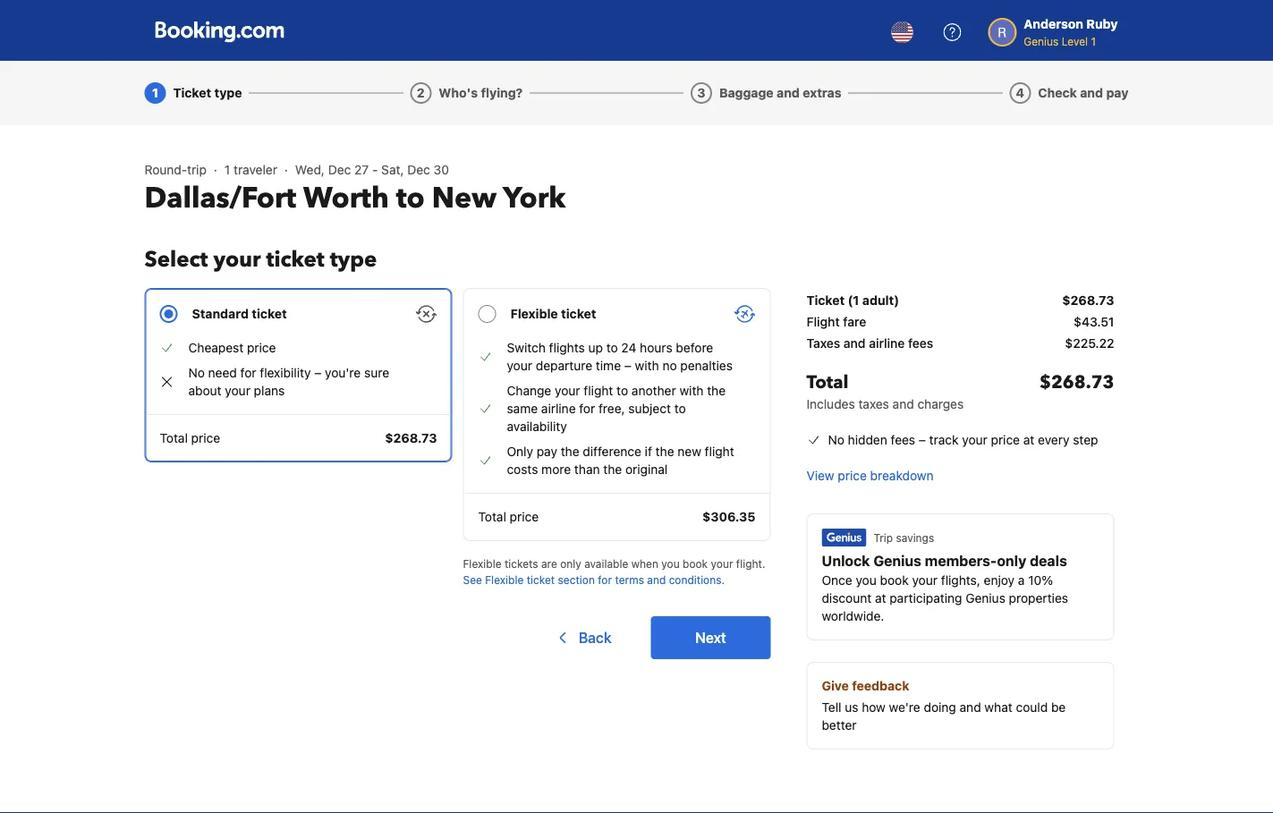 Task type: vqa. For each thing, say whether or not it's contained in the screenshot.
SELECT YOUR TICKET TYPE
yes



Task type: locate. For each thing, give the bounding box(es) containing it.
to right up
[[606, 340, 618, 355]]

$268.73 for total price
[[385, 431, 437, 446]]

only inside flexible tickets are only available when you book your flight. see flexible ticket section for terms and conditions.
[[560, 557, 581, 570]]

and left the what
[[960, 700, 981, 715]]

$268.73 down $225.22 cell
[[1040, 370, 1114, 395]]

doing
[[924, 700, 956, 715]]

with down penalties
[[679, 383, 704, 398]]

your down switch
[[507, 358, 532, 373]]

0 vertical spatial fees
[[908, 336, 933, 351]]

$268.73 cell for row containing total
[[1040, 370, 1114, 413]]

0 horizontal spatial at
[[875, 591, 886, 606]]

and inside total includes taxes and charges
[[893, 397, 914, 412]]

only inside unlock genius members-only deals once you book your flights, enjoy a 10% discount at participating genius properties worldwide.
[[997, 552, 1026, 569]]

only for members-
[[997, 552, 1026, 569]]

2 vertical spatial total
[[478, 510, 506, 524]]

wed,
[[295, 162, 325, 177]]

0 vertical spatial no
[[188, 365, 205, 380]]

3
[[697, 85, 706, 100]]

booking.com logo image
[[155, 21, 284, 42], [155, 21, 284, 42]]

ticket for ticket (1 adult)
[[807, 293, 845, 308]]

0 vertical spatial $268.73 cell
[[1062, 292, 1114, 310]]

1 vertical spatial total
[[160, 431, 188, 446]]

0 vertical spatial flight
[[584, 383, 613, 398]]

0 vertical spatial total
[[807, 370, 849, 395]]

row containing flight fare
[[807, 313, 1114, 335]]

ticket up flight in the top of the page
[[807, 293, 845, 308]]

you inside flexible tickets are only available when you book your flight. see flexible ticket section for terms and conditions.
[[661, 557, 680, 570]]

level
[[1062, 35, 1088, 47]]

price
[[247, 340, 276, 355], [191, 431, 220, 446], [991, 433, 1020, 447], [838, 468, 867, 483], [510, 510, 539, 524]]

flexible for flexible ticket
[[510, 306, 558, 321]]

at inside unlock genius members-only deals once you book your flights, enjoy a 10% discount at participating genius properties worldwide.
[[875, 591, 886, 606]]

0 horizontal spatial no
[[188, 365, 205, 380]]

the right "if"
[[656, 444, 674, 459]]

1 vertical spatial with
[[679, 383, 704, 398]]

anderson ruby genius level 1
[[1024, 17, 1118, 47]]

savings
[[896, 531, 934, 544]]

0 horizontal spatial –
[[314, 365, 321, 380]]

0 vertical spatial genius
[[1024, 35, 1059, 47]]

about
[[188, 383, 222, 398]]

·
[[214, 162, 217, 177], [284, 162, 288, 177]]

1 horizontal spatial at
[[1023, 433, 1034, 447]]

1 vertical spatial $268.73
[[1040, 370, 1114, 395]]

1 left the traveler
[[224, 162, 230, 177]]

pay inside only pay the difference if the new flight costs more than the original
[[537, 444, 557, 459]]

0 horizontal spatial type
[[214, 85, 242, 100]]

total includes taxes and charges
[[807, 370, 964, 412]]

1 vertical spatial flexible
[[463, 557, 502, 570]]

total
[[807, 370, 849, 395], [160, 431, 188, 446], [478, 510, 506, 524]]

$268.73 cell
[[1062, 292, 1114, 310], [1040, 370, 1114, 413]]

your down need
[[225, 383, 250, 398]]

type up the traveler
[[214, 85, 242, 100]]

ticket inside flexible tickets are only available when you book your flight. see flexible ticket section for terms and conditions.
[[527, 573, 555, 586]]

at left every
[[1023, 433, 1034, 447]]

1 vertical spatial book
[[880, 573, 909, 588]]

None radio
[[463, 288, 771, 541]]

trip
[[874, 531, 893, 544]]

with down hours
[[635, 358, 659, 373]]

(1
[[848, 293, 859, 308]]

0 vertical spatial flexible
[[510, 306, 558, 321]]

no up about
[[188, 365, 205, 380]]

view
[[807, 468, 834, 483]]

pay right the check
[[1106, 85, 1129, 100]]

at up worldwide.
[[875, 591, 886, 606]]

1 vertical spatial for
[[579, 401, 595, 416]]

only
[[997, 552, 1026, 569], [560, 557, 581, 570]]

total inside total includes taxes and charges
[[807, 370, 849, 395]]

1 vertical spatial ticket
[[807, 293, 845, 308]]

taxes
[[858, 397, 889, 412]]

be
[[1051, 700, 1066, 715]]

how
[[862, 700, 886, 715]]

flexible down tickets
[[485, 573, 524, 586]]

select your ticket type
[[144, 245, 377, 274]]

1 vertical spatial airline
[[541, 401, 576, 416]]

1 vertical spatial genius
[[873, 552, 921, 569]]

your left flight.
[[711, 557, 733, 570]]

0 horizontal spatial for
[[240, 365, 256, 380]]

flight up free,
[[584, 383, 613, 398]]

0 vertical spatial you
[[661, 557, 680, 570]]

– inside switch flights up to 24 hours before your departure time – with no penalties
[[624, 358, 632, 373]]

and down fare
[[844, 336, 866, 351]]

row
[[807, 288, 1114, 313], [807, 313, 1114, 335], [807, 335, 1114, 356], [807, 356, 1114, 420]]

only up a
[[997, 552, 1026, 569]]

dec left 30
[[407, 162, 430, 177]]

your down departure
[[555, 383, 580, 398]]

0 horizontal spatial total
[[160, 431, 188, 446]]

ticket down are
[[527, 573, 555, 586]]

a
[[1018, 573, 1025, 588]]

book inside flexible tickets are only available when you book your flight. see flexible ticket section for terms and conditions.
[[683, 557, 708, 570]]

0 vertical spatial for
[[240, 365, 256, 380]]

difference
[[583, 444, 641, 459]]

airline up availability
[[541, 401, 576, 416]]

genius down enjoy
[[966, 591, 1006, 606]]

0 vertical spatial total price
[[160, 431, 220, 446]]

2 vertical spatial for
[[598, 573, 612, 586]]

flight
[[807, 314, 840, 329]]

and down the when
[[647, 573, 666, 586]]

1 vertical spatial $268.73 cell
[[1040, 370, 1114, 413]]

2 horizontal spatial 1
[[1091, 35, 1096, 47]]

0 horizontal spatial with
[[635, 358, 659, 373]]

0 horizontal spatial total price
[[160, 431, 220, 446]]

book
[[683, 557, 708, 570], [880, 573, 909, 588]]

1 horizontal spatial dec
[[407, 162, 430, 177]]

and right taxes
[[893, 397, 914, 412]]

– left you're
[[314, 365, 321, 380]]

1 horizontal spatial 1
[[224, 162, 230, 177]]

price left every
[[991, 433, 1020, 447]]

1 vertical spatial total price
[[478, 510, 539, 524]]

row containing ticket (1 adult)
[[807, 288, 1114, 313]]

ticket right standard
[[252, 306, 287, 321]]

airline down adult) at the top right of page
[[869, 336, 905, 351]]

book up participating
[[880, 573, 909, 588]]

switch
[[507, 340, 546, 355]]

1 horizontal spatial ·
[[284, 162, 288, 177]]

you up discount at right
[[856, 573, 877, 588]]

flight fare
[[807, 314, 866, 329]]

pay up more
[[537, 444, 557, 459]]

· left wed,
[[284, 162, 288, 177]]

$268.73 down sure
[[385, 431, 437, 446]]

genius down anderson
[[1024, 35, 1059, 47]]

1 vertical spatial at
[[875, 591, 886, 606]]

3 row from the top
[[807, 335, 1114, 356]]

breakdown
[[870, 468, 934, 483]]

total inside option
[[160, 431, 188, 446]]

flights
[[549, 340, 585, 355]]

1 horizontal spatial only
[[997, 552, 1026, 569]]

fees right the 'hidden'
[[891, 433, 915, 447]]

genius inside anderson ruby genius level 1
[[1024, 35, 1059, 47]]

1 right level
[[1091, 35, 1096, 47]]

ticket type
[[173, 85, 242, 100]]

$268.73 up $43.51
[[1062, 293, 1114, 308]]

your inside change your flight to another with the same airline for free, subject to availability
[[555, 383, 580, 398]]

1 vertical spatial 1
[[152, 85, 158, 100]]

you right the when
[[661, 557, 680, 570]]

1 horizontal spatial –
[[624, 358, 632, 373]]

$268.73 cell up step
[[1040, 370, 1114, 413]]

fees up total includes taxes and charges
[[908, 336, 933, 351]]

4 row from the top
[[807, 356, 1114, 420]]

10%
[[1028, 573, 1053, 588]]

no left the 'hidden'
[[828, 433, 844, 447]]

2 row from the top
[[807, 313, 1114, 335]]

0 horizontal spatial you
[[661, 557, 680, 570]]

genius down trip savings
[[873, 552, 921, 569]]

total price for no need for flexibility – you're sure about your plans
[[160, 431, 220, 446]]

1 horizontal spatial flight
[[705, 444, 734, 459]]

flexibility
[[260, 365, 311, 380]]

dec left 27
[[328, 162, 351, 177]]

1 horizontal spatial no
[[828, 433, 844, 447]]

extras
[[803, 85, 842, 100]]

plans
[[254, 383, 285, 398]]

the down difference
[[603, 462, 622, 477]]

for left free,
[[579, 401, 595, 416]]

0 horizontal spatial ·
[[214, 162, 217, 177]]

1 left ticket type
[[152, 85, 158, 100]]

$268.73 cell up $43.51
[[1062, 292, 1114, 310]]

your up participating
[[912, 573, 938, 588]]

ticket for ticket type
[[173, 85, 211, 100]]

the down penalties
[[707, 383, 726, 398]]

1 horizontal spatial you
[[856, 573, 877, 588]]

$268.73 for ticket (1 adult)
[[1062, 293, 1114, 308]]

book inside unlock genius members-only deals once you book your flights, enjoy a 10% discount at participating genius properties worldwide.
[[880, 573, 909, 588]]

table
[[807, 288, 1114, 420]]

to down sat,
[[396, 179, 425, 218]]

0 horizontal spatial only
[[560, 557, 581, 570]]

2 horizontal spatial for
[[598, 573, 612, 586]]

0 vertical spatial airline
[[869, 336, 905, 351]]

0 vertical spatial pay
[[1106, 85, 1129, 100]]

standard ticket
[[192, 306, 287, 321]]

up
[[588, 340, 603, 355]]

$225.22 cell
[[1065, 335, 1114, 352]]

give feedback tell us how we're doing and what could be better
[[822, 679, 1066, 733]]

flexible up switch
[[510, 306, 558, 321]]

none radio containing standard ticket
[[144, 288, 452, 463]]

0 vertical spatial type
[[214, 85, 242, 100]]

$268.73
[[1062, 293, 1114, 308], [1040, 370, 1114, 395], [385, 431, 437, 446]]

0 horizontal spatial 1
[[152, 85, 158, 100]]

1 vertical spatial flight
[[705, 444, 734, 459]]

total price down about
[[160, 431, 220, 446]]

price inside view price breakdown element
[[838, 468, 867, 483]]

– down 24
[[624, 358, 632, 373]]

trip savings
[[874, 531, 934, 544]]

$43.51
[[1074, 314, 1114, 329]]

ticket up trip
[[173, 85, 211, 100]]

1 vertical spatial no
[[828, 433, 844, 447]]

free,
[[599, 401, 625, 416]]

2 horizontal spatial genius
[[1024, 35, 1059, 47]]

1 horizontal spatial total price
[[478, 510, 539, 524]]

2 dec from the left
[[407, 162, 430, 177]]

for right need
[[240, 365, 256, 380]]

every
[[1038, 433, 1070, 447]]

1 horizontal spatial for
[[579, 401, 595, 416]]

flight right new
[[705, 444, 734, 459]]

total price inside option
[[160, 431, 220, 446]]

2
[[417, 85, 425, 100]]

view price breakdown link
[[807, 467, 934, 485]]

no need for flexibility – you're sure about your plans
[[188, 365, 389, 398]]

participating
[[890, 591, 962, 606]]

no
[[662, 358, 677, 373]]

price up tickets
[[510, 510, 539, 524]]

you
[[661, 557, 680, 570], [856, 573, 877, 588]]

to
[[396, 179, 425, 218], [606, 340, 618, 355], [617, 383, 628, 398], [674, 401, 686, 416]]

fees
[[908, 336, 933, 351], [891, 433, 915, 447]]

2 horizontal spatial total
[[807, 370, 849, 395]]

type down worth
[[330, 245, 377, 274]]

1 vertical spatial you
[[856, 573, 877, 588]]

back
[[579, 629, 612, 646]]

· right trip
[[214, 162, 217, 177]]

pay
[[1106, 85, 1129, 100], [537, 444, 557, 459]]

flight fare cell
[[807, 313, 866, 331]]

price right the view
[[838, 468, 867, 483]]

1 horizontal spatial ticket
[[807, 293, 845, 308]]

total price
[[160, 431, 220, 446], [478, 510, 539, 524]]

1 vertical spatial type
[[330, 245, 377, 274]]

1 row from the top
[[807, 288, 1114, 313]]

new
[[678, 444, 701, 459]]

for down available
[[598, 573, 612, 586]]

flights,
[[941, 573, 980, 588]]

2 vertical spatial $268.73
[[385, 431, 437, 446]]

you inside unlock genius members-only deals once you book your flights, enjoy a 10% discount at participating genius properties worldwide.
[[856, 573, 877, 588]]

genius image
[[822, 529, 866, 547], [822, 529, 866, 547]]

None radio
[[144, 288, 452, 463]]

book up conditions.
[[683, 557, 708, 570]]

total for change your flight to another with the same airline for free, subject to availability
[[478, 510, 506, 524]]

cheapest
[[188, 340, 244, 355]]

flight inside change your flight to another with the same airline for free, subject to availability
[[584, 383, 613, 398]]

flexible for flexible tickets are only available when you book your flight. see flexible ticket section for terms and conditions.
[[463, 557, 502, 570]]

ticket inside ticket (1 adult) cell
[[807, 293, 845, 308]]

your inside no need for flexibility – you're sure about your plans
[[225, 383, 250, 398]]

1 horizontal spatial book
[[880, 573, 909, 588]]

the inside change your flight to another with the same airline for free, subject to availability
[[707, 383, 726, 398]]

with
[[635, 358, 659, 373], [679, 383, 704, 398]]

properties
[[1009, 591, 1068, 606]]

only up section
[[560, 557, 581, 570]]

1 horizontal spatial total
[[478, 510, 506, 524]]

0 vertical spatial ticket
[[173, 85, 211, 100]]

1 horizontal spatial airline
[[869, 336, 905, 351]]

see flexible ticket section for terms and conditions. link
[[463, 573, 725, 586]]

no
[[188, 365, 205, 380], [828, 433, 844, 447]]

0 horizontal spatial flight
[[584, 383, 613, 398]]

0 horizontal spatial book
[[683, 557, 708, 570]]

total price up tickets
[[478, 510, 539, 524]]

0 horizontal spatial ticket
[[173, 85, 211, 100]]

30
[[434, 162, 449, 177]]

27
[[354, 162, 369, 177]]

flexible
[[510, 306, 558, 321], [463, 557, 502, 570], [485, 573, 524, 586]]

0 vertical spatial with
[[635, 358, 659, 373]]

1 horizontal spatial with
[[679, 383, 704, 398]]

discount
[[822, 591, 872, 606]]

the
[[707, 383, 726, 398], [561, 444, 579, 459], [656, 444, 674, 459], [603, 462, 622, 477]]

1 horizontal spatial genius
[[966, 591, 1006, 606]]

0 vertical spatial 1
[[1091, 35, 1096, 47]]

0 vertical spatial $268.73
[[1062, 293, 1114, 308]]

and inside give feedback tell us how we're doing and what could be better
[[960, 700, 981, 715]]

– left track
[[919, 433, 926, 447]]

0 horizontal spatial pay
[[537, 444, 557, 459]]

same
[[507, 401, 538, 416]]

$268.73 inside option
[[385, 431, 437, 446]]

no inside no need for flexibility – you're sure about your plans
[[188, 365, 205, 380]]

0 horizontal spatial dec
[[328, 162, 351, 177]]

flexible up "see"
[[463, 557, 502, 570]]

taxes and airline fees cell
[[807, 335, 933, 352]]

0 horizontal spatial airline
[[541, 401, 576, 416]]

ticket up standard ticket
[[266, 245, 324, 274]]

1 vertical spatial pay
[[537, 444, 557, 459]]

0 vertical spatial book
[[683, 557, 708, 570]]

2 vertical spatial 1
[[224, 162, 230, 177]]



Task type: describe. For each thing, give the bounding box(es) containing it.
with inside change your flight to another with the same airline for free, subject to availability
[[679, 383, 704, 398]]

select
[[144, 245, 208, 274]]

if
[[645, 444, 652, 459]]

flexible ticket
[[510, 306, 596, 321]]

give
[[822, 679, 849, 693]]

your up standard ticket
[[213, 245, 261, 274]]

includes
[[807, 397, 855, 412]]

and inside flexible tickets are only available when you book your flight. see flexible ticket section for terms and conditions.
[[647, 573, 666, 586]]

fare
[[843, 314, 866, 329]]

airline inside cell
[[869, 336, 905, 351]]

ruby
[[1086, 17, 1118, 31]]

baggage
[[719, 85, 774, 100]]

none radio containing flexible ticket
[[463, 288, 771, 541]]

view price breakdown element
[[807, 467, 934, 485]]

no for no need for flexibility – you're sure about your plans
[[188, 365, 205, 380]]

hours
[[640, 340, 672, 355]]

view price breakdown
[[807, 468, 934, 483]]

time
[[596, 358, 621, 373]]

anderson
[[1024, 17, 1083, 31]]

1 · from the left
[[214, 162, 217, 177]]

for inside change your flight to another with the same airline for free, subject to availability
[[579, 401, 595, 416]]

2 · from the left
[[284, 162, 288, 177]]

to inside round-trip · 1 traveler · wed, dec 27 - sat, dec 30 dallas/fort worth to new york
[[396, 179, 425, 218]]

next
[[695, 629, 726, 646]]

availability
[[507, 419, 567, 434]]

flight.
[[736, 557, 765, 570]]

another
[[632, 383, 676, 398]]

the up more
[[561, 444, 579, 459]]

no for no hidden fees – track your price at every step
[[828, 433, 844, 447]]

back button
[[543, 616, 622, 659]]

switch flights up to 24 hours before your departure time – with no penalties
[[507, 340, 733, 373]]

for inside flexible tickets are only available when you book your flight. see flexible ticket section for terms and conditions.
[[598, 573, 612, 586]]

standard
[[192, 306, 249, 321]]

next button
[[651, 616, 771, 659]]

dallas/fort
[[144, 179, 296, 218]]

your inside flexible tickets are only available when you book your flight. see flexible ticket section for terms and conditions.
[[711, 557, 733, 570]]

total price for change your flight to another with the same airline for free, subject to availability
[[478, 510, 539, 524]]

trip
[[187, 162, 207, 177]]

to right subject
[[674, 401, 686, 416]]

hidden
[[848, 433, 887, 447]]

original
[[625, 462, 668, 477]]

with inside switch flights up to 24 hours before your departure time – with no penalties
[[635, 358, 659, 373]]

1 horizontal spatial type
[[330, 245, 377, 274]]

subject
[[628, 401, 671, 416]]

24
[[621, 340, 636, 355]]

you for members-
[[856, 573, 877, 588]]

cheapest price
[[188, 340, 276, 355]]

traveler
[[234, 162, 277, 177]]

0 vertical spatial at
[[1023, 433, 1034, 447]]

row containing total
[[807, 356, 1114, 420]]

price down about
[[191, 431, 220, 446]]

conditions.
[[669, 573, 725, 586]]

-
[[372, 162, 378, 177]]

what
[[985, 700, 1013, 715]]

worldwide.
[[822, 609, 884, 624]]

and left extras
[[777, 85, 800, 100]]

baggage and extras
[[719, 85, 842, 100]]

ticket (1 adult)
[[807, 293, 899, 308]]

ticket inside option
[[252, 306, 287, 321]]

2 vertical spatial flexible
[[485, 573, 524, 586]]

airline inside change your flight to another with the same airline for free, subject to availability
[[541, 401, 576, 416]]

worth
[[303, 179, 389, 218]]

adult)
[[862, 293, 899, 308]]

charges
[[917, 397, 964, 412]]

and right the check
[[1080, 85, 1103, 100]]

book for members-
[[880, 573, 909, 588]]

only pay the difference if the new flight costs more than the original
[[507, 444, 734, 477]]

once
[[822, 573, 852, 588]]

are
[[541, 557, 557, 570]]

and inside cell
[[844, 336, 866, 351]]

flying?
[[481, 85, 523, 100]]

departure
[[536, 358, 592, 373]]

terms
[[615, 573, 644, 586]]

track
[[929, 433, 959, 447]]

to inside switch flights up to 24 hours before your departure time – with no penalties
[[606, 340, 618, 355]]

change your flight to another with the same airline for free, subject to availability
[[507, 383, 726, 434]]

2 vertical spatial genius
[[966, 591, 1006, 606]]

you for are
[[661, 557, 680, 570]]

4
[[1016, 85, 1024, 100]]

to up free,
[[617, 383, 628, 398]]

more
[[541, 462, 571, 477]]

check
[[1038, 85, 1077, 100]]

1 horizontal spatial pay
[[1106, 85, 1129, 100]]

better
[[822, 718, 857, 733]]

unlock genius members-only deals once you book your flights, enjoy a 10% discount at participating genius properties worldwide.
[[822, 552, 1068, 624]]

york
[[503, 179, 566, 218]]

for inside no need for flexibility – you're sure about your plans
[[240, 365, 256, 380]]

only
[[507, 444, 533, 459]]

0 horizontal spatial genius
[[873, 552, 921, 569]]

tell
[[822, 700, 841, 715]]

fees inside cell
[[908, 336, 933, 351]]

2 horizontal spatial –
[[919, 433, 926, 447]]

enjoy
[[984, 573, 1015, 588]]

your inside switch flights up to 24 hours before your departure time – with no penalties
[[507, 358, 532, 373]]

ticket (1 adult) cell
[[807, 292, 899, 310]]

price up "flexibility"
[[247, 340, 276, 355]]

step
[[1073, 433, 1098, 447]]

sat,
[[381, 162, 404, 177]]

your right track
[[962, 433, 988, 447]]

available
[[584, 557, 628, 570]]

round-trip · 1 traveler · wed, dec 27 - sat, dec 30 dallas/fort worth to new york
[[144, 162, 566, 218]]

– inside no need for flexibility – you're sure about your plans
[[314, 365, 321, 380]]

round-
[[144, 162, 187, 177]]

$306.35
[[702, 510, 756, 524]]

$43.51 cell
[[1074, 313, 1114, 331]]

deals
[[1030, 552, 1067, 569]]

1 dec from the left
[[328, 162, 351, 177]]

total for no need for flexibility – you're sure about your plans
[[160, 431, 188, 446]]

flexible tickets are only available when you book your flight. see flexible ticket section for terms and conditions.
[[463, 557, 765, 586]]

row containing taxes and airline fees
[[807, 335, 1114, 356]]

need
[[208, 365, 237, 380]]

flight inside only pay the difference if the new flight costs more than the original
[[705, 444, 734, 459]]

1 inside round-trip · 1 traveler · wed, dec 27 - sat, dec 30 dallas/fort worth to new york
[[224, 162, 230, 177]]

could
[[1016, 700, 1048, 715]]

book for are
[[683, 557, 708, 570]]

taxes and airline fees
[[807, 336, 933, 351]]

$268.73 cell for row containing ticket (1 adult)
[[1062, 292, 1114, 310]]

we're
[[889, 700, 920, 715]]

check and pay
[[1038, 85, 1129, 100]]

before
[[676, 340, 713, 355]]

1 inside anderson ruby genius level 1
[[1091, 35, 1096, 47]]

us
[[845, 700, 858, 715]]

ticket up flights
[[561, 306, 596, 321]]

table containing total
[[807, 288, 1114, 420]]

only for are
[[560, 557, 581, 570]]

no hidden fees – track your price at every step
[[828, 433, 1098, 447]]

1 vertical spatial fees
[[891, 433, 915, 447]]

you're
[[325, 365, 361, 380]]

your inside unlock genius members-only deals once you book your flights, enjoy a 10% discount at participating genius properties worldwide.
[[912, 573, 938, 588]]

total cell
[[807, 370, 964, 413]]

penalties
[[680, 358, 733, 373]]



